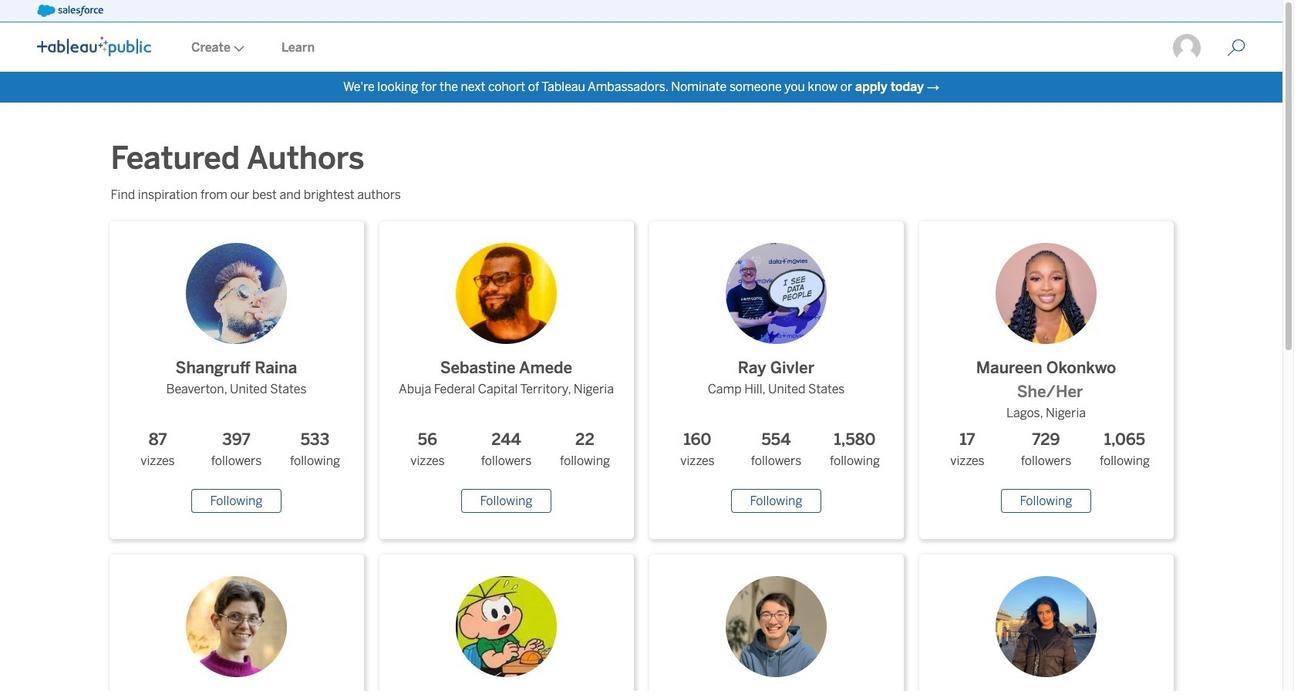 Task type: vqa. For each thing, say whether or not it's contained in the screenshot.
Avatar image for Felipe Sebben
yes



Task type: locate. For each thing, give the bounding box(es) containing it.
salesforce logo image
[[37, 5, 103, 17]]

avatar image for ray givler image
[[726, 243, 827, 344]]

featured authors heading
[[111, 137, 377, 180]]

avatar image for chasoso (hideaki yamamoto) image
[[726, 576, 827, 677]]

greg.robinson3551 image
[[1172, 32, 1203, 63]]

go to search image
[[1209, 39, 1265, 57]]

logo image
[[37, 36, 151, 56]]

avatar image for felipe sebben image
[[456, 576, 557, 677]]

create image
[[231, 46, 245, 52]]



Task type: describe. For each thing, give the bounding box(es) containing it.
avatar image for heather cox image
[[186, 576, 287, 677]]

avatar image for maureen okonkwo image
[[996, 243, 1097, 344]]

avatar image for asha daniels image
[[996, 576, 1097, 677]]

avatar image for shangruff raina image
[[186, 243, 287, 344]]

avatar image for sebastine amede image
[[456, 243, 557, 344]]



